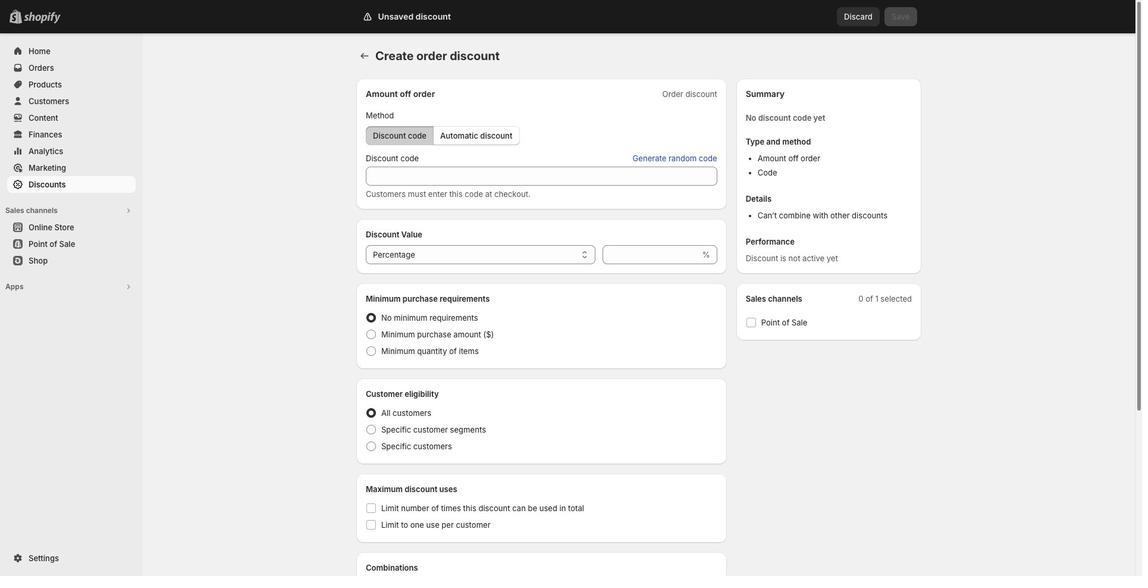 Task type: locate. For each thing, give the bounding box(es) containing it.
None text field
[[366, 167, 718, 186]]

shopify image
[[24, 12, 61, 24]]

None text field
[[603, 245, 701, 264]]



Task type: vqa. For each thing, say whether or not it's contained in the screenshot.
text box
yes



